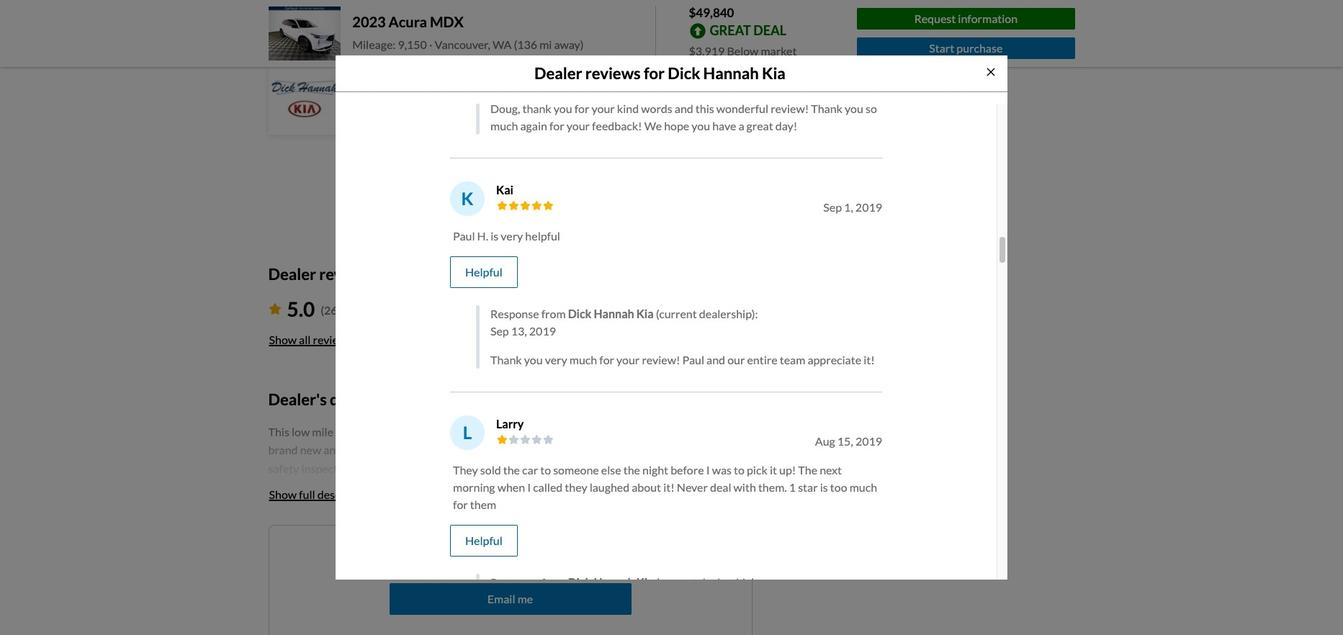 Task type: locate. For each thing, give the bounding box(es) containing it.
me inside button
[[518, 592, 533, 605]]

a inside doug, thank you for your kind words and this wonderful review! thank you so much again for your feedback! we hope you have a great day!
[[738, 119, 744, 132]]

1 horizontal spatial thank
[[811, 102, 843, 115]]

very up awd
[[545, 353, 567, 367]]

0 horizontal spatial wa
[[493, 38, 512, 51]]

1 vertical spatial helpful
[[465, 534, 503, 547]]

next
[[820, 463, 842, 477]]

this
[[696, 102, 714, 115], [565, 550, 584, 564]]

engine
[[583, 462, 617, 475]]

up!
[[779, 463, 796, 477]]

much down doug,
[[490, 119, 518, 132]]

details.*
[[395, 535, 436, 549]]

2 air from the left
[[724, 462, 738, 475]]

0 vertical spatial was
[[665, 425, 685, 438]]

hope
[[664, 119, 689, 132]]

me right email
[[518, 592, 533, 605]]

complete
[[415, 480, 462, 494]]

mdx left 'a-'
[[452, 425, 479, 438]]

1 dealership): from the top
[[699, 307, 758, 320]]

review!
[[771, 102, 809, 115], [642, 353, 680, 367]]

helpful down h.
[[465, 265, 503, 279]]

2 vertical spatial at
[[656, 480, 666, 494]]

deal
[[710, 480, 731, 494]]

month
[[621, 498, 655, 512]]

to right car
[[540, 463, 551, 477]]

it left up!
[[770, 463, 777, 477]]

it! right appreciate
[[864, 353, 875, 367]]

for up 98662
[[574, 102, 589, 115]]

1 horizontal spatial we
[[644, 119, 662, 132]]

description
[[330, 390, 410, 409], [317, 487, 374, 501]]

0 vertical spatial 2023
[[352, 13, 386, 30]]

1 show from the top
[[269, 333, 297, 347]]

dealer for dealer
[[268, 26, 316, 45]]

1 vertical spatial we
[[585, 443, 602, 457]]

much down response from dick hannah kia (current dealership): sep 13, 2019
[[570, 353, 597, 367]]

helpful button for k
[[450, 256, 518, 288]]

reviews inside dialog
[[585, 63, 641, 82]]

me for email
[[518, 592, 533, 605]]

(current for response from dick hannah kia (current dealership):
[[656, 575, 697, 589]]

response inside response from dick hannah kia (current dealership): sep 13, 2019
[[490, 307, 539, 320]]

kia inside response from dick hannah kia (current dealership): sep 13, 2019
[[636, 307, 654, 320]]

and up hope
[[675, 102, 693, 115]]

1 vertical spatial dealer
[[534, 63, 582, 82]]

dick inside response from dick hannah kia (current dealership): sep 13, 2019
[[568, 307, 592, 320]]

0 horizontal spatial mile
[[432, 517, 454, 530]]

0 vertical spatial wa
[[493, 38, 512, 51]]

2023 acura mdx mileage: 9,150 · vancouver, wa (136 mi away)
[[352, 13, 584, 51]]

0 horizontal spatial i
[[527, 480, 531, 494]]

0 horizontal spatial me
[[450, 550, 466, 564]]

filter,
[[635, 462, 661, 475], [268, 480, 294, 494]]

they sold the car to someone else the night before i was to pick it up! the next morning when i called they laughed about it! never deal with them. 1 star is too much for them
[[453, 463, 877, 511]]

2019 inside response from dick hannah kia (current dealership): sep 13, 2019
[[529, 324, 556, 338]]

start purchase
[[929, 41, 1003, 55]]

0 horizontal spatial was
[[665, 425, 685, 438]]

1 air from the left
[[619, 462, 633, 475]]

5.0 (26 reviews)
[[287, 297, 382, 321]]

the up no on the bottom left
[[503, 463, 520, 477]]

0 vertical spatial one
[[336, 425, 355, 438]]

(current inside response from dick hannah kia (current dealership): sep 13, 2019
[[656, 307, 697, 320]]

your
[[592, 102, 615, 115], [567, 119, 590, 132], [617, 353, 640, 367]]

helpful
[[465, 265, 503, 279], [465, 534, 503, 547]]

spec
[[493, 425, 517, 438]]

is inside they sold the car to someone else the night before i was to pick it up! the next morning when i called they laughed about it! never deal with them. 1 star is too much for them
[[820, 480, 828, 494]]

dealer for dealer reviews for dick hannah kia
[[534, 63, 582, 82]]

acura up 9,150
[[389, 13, 427, 30]]

2019 right '13,'
[[529, 324, 556, 338]]

reviews up 5.0 (26 reviews)
[[319, 264, 375, 284]]

0 vertical spatial mdx
[[430, 13, 464, 30]]

0 vertical spatial from
[[541, 307, 566, 320]]

filter, down safety at the bottom left
[[268, 480, 294, 494]]

dealer
[[268, 26, 316, 45], [534, 63, 582, 82], [268, 264, 316, 284]]

1 vertical spatial wa
[[525, 131, 544, 145]]

bought
[[687, 425, 723, 438]]

0 vertical spatial we
[[644, 119, 662, 132]]

dealer down away)
[[534, 63, 582, 82]]

information
[[958, 11, 1018, 25]]

0 horizontal spatial review!
[[642, 353, 680, 367]]

1 vertical spatial kia
[[636, 307, 654, 320]]

1 from from the top
[[541, 307, 566, 320]]

this up have
[[696, 102, 714, 115]]

before
[[671, 463, 704, 477]]

1 vertical spatial helpful button
[[450, 525, 518, 557]]

(26
[[321, 303, 338, 317]]

guarantee
[[268, 517, 322, 530]]

0 vertical spatial of
[[350, 498, 360, 512]]

0 horizontal spatial it!
[[663, 480, 675, 494]]

for down "3"
[[348, 535, 363, 549]]

1 vertical spatial description
[[317, 487, 374, 501]]

1 vertical spatial of
[[469, 550, 479, 564]]

response for response from dick hannah kia (current dealership): sep 13, 2019
[[490, 307, 539, 320]]

mile down which
[[432, 517, 454, 530]]

1 horizontal spatial review!
[[771, 102, 809, 115]]

is right h.
[[491, 229, 499, 243]]

reviews up kind
[[585, 63, 641, 82]]

show full description button
[[268, 479, 375, 510]]

with right awd
[[567, 425, 590, 438]]

very
[[501, 229, 523, 243], [545, 353, 567, 367]]

2019 right the 15,
[[855, 434, 882, 448]]

1 vertical spatial your
[[567, 119, 590, 132]]

you right thank
[[554, 102, 572, 115]]

0 vertical spatial paul
[[453, 229, 475, 243]]

1 horizontal spatial air
[[724, 462, 738, 475]]

1 vertical spatial mdx
[[452, 425, 479, 438]]

this
[[268, 425, 289, 438]]

words
[[641, 102, 672, 115]]

thank
[[811, 102, 843, 115], [490, 353, 522, 367]]

2 horizontal spatial it
[[770, 463, 777, 477]]

1 vertical spatial sep
[[490, 324, 509, 338]]

0 vertical spatial response
[[490, 307, 539, 320]]

month/3,000
[[362, 517, 430, 530]]

1 the from the left
[[503, 463, 520, 477]]

is left too
[[820, 480, 828, 494]]

2 (current from the top
[[656, 575, 697, 589]]

2 response from the top
[[490, 575, 539, 589]]

1 vertical spatial at
[[441, 443, 451, 457]]

0 horizontal spatial our
[[676, 443, 694, 457]]

1 vertical spatial 2023
[[391, 425, 418, 438]]

from inside response from dick hannah kia (current dealership): sep 13, 2019
[[541, 307, 566, 320]]

0 horizontal spatial paul
[[453, 229, 475, 243]]

was inside this low mile one owner 2023 acura mdx a-spec sh-awd with a clean carfax was bought brand new and serviced right here at dick hannah dealerships. we put it through our 120 point safety inspection where it received an oil & filter change, a new engine air filter, a new cabin air filter, new wiper blades and a complete detail.*  no tax to oregon buyers.*  feel at ease with dick hannah's peace of mind program which includes a 5 day exchange, 12 month 12,000 mile wear guarantee and a 3 month/3,000 mile powertrain warranty. speak to a dick hannah representative for more details.*  http://www.realdeal.com/ additional information
[[665, 425, 685, 438]]

2 show from the top
[[269, 487, 297, 501]]

at
[[423, 88, 433, 102], [441, 443, 451, 457], [656, 480, 666, 494]]

helpful button down h.
[[450, 256, 518, 288]]

mileage:
[[352, 38, 396, 51]]

1 horizontal spatial of
[[469, 550, 479, 564]]

0 horizontal spatial sep
[[490, 324, 509, 338]]

1 horizontal spatial paul
[[682, 353, 704, 367]]

a left "3"
[[345, 517, 351, 530]]

0 vertical spatial sep
[[823, 200, 842, 214]]

2 vertical spatial much
[[850, 480, 877, 494]]

kia for response from dick hannah kia (current dealership): sep 13, 2019
[[636, 307, 654, 320]]

very right h.
[[501, 229, 523, 243]]

1 horizontal spatial sep
[[823, 200, 842, 214]]

much right too
[[850, 480, 877, 494]]

description inside "show full description" button
[[317, 487, 374, 501]]

sold
[[480, 463, 501, 477]]

0 horizontal spatial is
[[491, 229, 499, 243]]

notify me of new listings like this one
[[415, 550, 605, 564]]

vancouver, inside 2023 acura mdx mileage: 9,150 · vancouver, wa (136 mi away)
[[435, 38, 490, 51]]

1 vertical spatial much
[[570, 353, 597, 367]]

2 helpful from the top
[[465, 534, 503, 547]]

1 (current from the top
[[656, 307, 697, 320]]

powertrain
[[457, 517, 513, 530]]

1 horizontal spatial one
[[586, 550, 605, 564]]

2 helpful button from the top
[[450, 525, 518, 557]]

1 horizontal spatial very
[[545, 353, 567, 367]]

air
[[619, 462, 633, 475], [724, 462, 738, 475]]

1 vertical spatial filter,
[[268, 480, 294, 494]]

1 horizontal spatial wa
[[525, 131, 544, 145]]

paul left h.
[[453, 229, 475, 243]]

new down "http://www.realdeal.com/"
[[481, 550, 503, 564]]

0 horizontal spatial with
[[567, 425, 590, 438]]

helpful button
[[450, 256, 518, 288], [450, 525, 518, 557]]

1 helpful from the top
[[465, 265, 503, 279]]

0 horizontal spatial at
[[423, 88, 433, 102]]

1 vertical spatial reviews
[[319, 264, 375, 284]]

1 horizontal spatial this
[[696, 102, 714, 115]]

new up ease
[[671, 462, 693, 475]]

15,
[[837, 434, 853, 448]]

air down point
[[724, 462, 738, 475]]

it! up 12,000
[[663, 480, 675, 494]]

13,
[[511, 324, 527, 338]]

reviews for dealer reviews
[[319, 264, 375, 284]]

wiper
[[320, 480, 349, 494]]

about
[[632, 480, 661, 494]]

with down the cabin
[[693, 480, 716, 494]]

0 horizontal spatial much
[[490, 119, 518, 132]]

and up program
[[386, 480, 405, 494]]

clean
[[600, 425, 627, 438]]

mdx up ·
[[430, 13, 464, 30]]

much inside they sold the car to someone else the night before i was to pick it up! the next morning when i called they laughed about it! never deal with them. 1 star is too much for them
[[850, 480, 877, 494]]

your left feedback!
[[567, 119, 590, 132]]

to right tax
[[536, 480, 547, 494]]

was up "through"
[[665, 425, 685, 438]]

0 horizontal spatial one
[[336, 425, 355, 438]]

of down "http://www.realdeal.com/"
[[469, 550, 479, 564]]

they
[[565, 480, 587, 494]]

mdx
[[430, 13, 464, 30], [452, 425, 479, 438]]

at down night
[[656, 480, 666, 494]]

acura up here
[[420, 425, 450, 438]]

for down morning
[[453, 498, 468, 511]]

of inside this low mile one owner 2023 acura mdx a-spec sh-awd with a clean carfax was bought brand new and serviced right here at dick hannah dealerships. we put it through our 120 point safety inspection where it received an oil & filter change, a new engine air filter, a new cabin air filter, new wiper blades and a complete detail.*  no tax to oregon buyers.*  feel at ease with dick hannah's peace of mind program which includes a 5 day exchange, 12 month 12,000 mile wear guarantee and a 3 month/3,000 mile powertrain warranty. speak to a dick hannah representative for more details.*  http://www.realdeal.com/ additional information
[[350, 498, 360, 512]]

0 horizontal spatial very
[[501, 229, 523, 243]]

request information button
[[857, 8, 1075, 29]]

2 dealership): from the top
[[699, 575, 758, 589]]

was inside they sold the car to someone else the night before i was to pick it up! the next morning when i called they laughed about it! never deal with them. 1 star is too much for them
[[712, 463, 732, 477]]

air down put
[[619, 462, 633, 475]]

acura inside 2023 acura mdx mileage: 9,150 · vancouver, wa (136 mi away)
[[389, 13, 427, 30]]

so
[[866, 102, 877, 115]]

dialog
[[336, 0, 1007, 635]]

me
[[450, 550, 466, 564], [518, 592, 533, 605]]

email me
[[487, 592, 533, 605]]

0 vertical spatial dealership):
[[699, 307, 758, 320]]

was up deal
[[712, 463, 732, 477]]

2 from from the top
[[541, 575, 566, 589]]

1 vertical spatial me
[[518, 592, 533, 605]]

0 horizontal spatial the
[[503, 463, 520, 477]]

2 horizontal spatial much
[[850, 480, 877, 494]]

dealer up dick hannah kia image
[[268, 26, 316, 45]]

a left clean
[[592, 425, 598, 438]]

dealership): for response from dick hannah kia (current dealership):
[[699, 575, 758, 589]]

the up feel
[[623, 463, 640, 477]]

2023 up right
[[391, 425, 418, 438]]

1 response from the top
[[490, 307, 539, 320]]

a left 5
[[513, 498, 519, 512]]

with inside they sold the car to someone else the night before i was to pick it up! the next morning when i called they laughed about it! never deal with them. 1 star is too much for them
[[734, 480, 756, 494]]

a up program
[[407, 480, 413, 494]]

aug 15, 2019
[[815, 434, 882, 448]]

i down car
[[527, 480, 531, 494]]

acura
[[389, 13, 427, 30], [420, 425, 450, 438]]

we
[[644, 119, 662, 132], [585, 443, 602, 457]]

for inside they sold the car to someone else the night before i was to pick it up! the next morning when i called they laughed about it! never deal with them. 1 star is too much for them
[[453, 498, 468, 511]]

review! up day!
[[771, 102, 809, 115]]

of up "3"
[[350, 498, 360, 512]]

2 horizontal spatial at
[[656, 480, 666, 494]]

0 vertical spatial 2019
[[855, 200, 882, 214]]

1 horizontal spatial much
[[570, 353, 597, 367]]

our up before
[[676, 443, 694, 457]]

a right have
[[738, 119, 744, 132]]

at right here
[[441, 443, 451, 457]]

this low mile one owner 2023 acura mdx a-spec sh-awd with a clean carfax was bought brand new and serviced right here at dick hannah dealerships. we put it through our 120 point safety inspection where it received an oil & filter change, a new engine air filter, a new cabin air filter, new wiper blades and a complete detail.*  no tax to oregon buyers.*  feel at ease with dick hannah's peace of mind program which includes a 5 day exchange, 12 month 12,000 mile wear guarantee and a 3 month/3,000 mile powertrain warranty. speak to a dick hannah representative for more details.*  http://www.realdeal.com/ additional information
[[268, 425, 748, 567]]

2019 right 1,
[[855, 200, 882, 214]]

kai
[[496, 183, 513, 197]]

1 vertical spatial dealership):
[[699, 575, 758, 589]]

reviews right all
[[313, 333, 352, 347]]

0 horizontal spatial of
[[350, 498, 360, 512]]

i down 120
[[706, 463, 710, 477]]

all
[[299, 333, 311, 347]]

for up the words
[[644, 63, 665, 82]]

1 horizontal spatial 2023
[[391, 425, 418, 438]]

when
[[497, 480, 525, 494]]

sh-
[[519, 425, 537, 438]]

sep left '13,'
[[490, 324, 509, 338]]

1 helpful button from the top
[[450, 256, 518, 288]]

this right like
[[565, 550, 584, 564]]

one right "mile"
[[336, 425, 355, 438]]

filter, up 'about'
[[635, 462, 661, 475]]

start
[[929, 41, 954, 55]]

vancouver, down doug,
[[467, 131, 523, 145]]

sep left 1,
[[823, 200, 842, 214]]

and up inspection
[[324, 443, 342, 457]]

0 horizontal spatial air
[[619, 462, 633, 475]]

much inside doug, thank you for your kind words and this wonderful review! thank you so much again for your feedback! we hope you have a great day!
[[490, 119, 518, 132]]

response up email me on the left of the page
[[490, 575, 539, 589]]

to
[[540, 463, 551, 477], [734, 463, 745, 477], [536, 480, 547, 494], [601, 517, 611, 530]]

email me button
[[389, 583, 631, 615]]

wa left the '(136'
[[493, 38, 512, 51]]

reviews inside button
[[313, 333, 352, 347]]

a left before
[[663, 462, 669, 475]]

1 vertical spatial our
[[676, 443, 694, 457]]

your down response from dick hannah kia (current dealership): sep 13, 2019
[[617, 353, 640, 367]]

thank left so
[[811, 102, 843, 115]]

helpful for l
[[465, 534, 503, 547]]

helpful down powertrain
[[465, 534, 503, 547]]

1 horizontal spatial is
[[820, 480, 828, 494]]

oregon
[[549, 480, 588, 494]]

0 vertical spatial this
[[696, 102, 714, 115]]

to left the pick in the right of the page
[[734, 463, 745, 477]]

we inside doug, thank you for your kind words and this wonderful review! thank you so much again for your feedback! we hope you have a great day!
[[644, 119, 662, 132]]

peace
[[317, 498, 348, 512]]

1 vertical spatial this
[[565, 550, 584, 564]]

2 vertical spatial kia
[[636, 575, 654, 589]]

with up wear
[[734, 480, 756, 494]]

1 vertical spatial thank
[[490, 353, 522, 367]]

show left all
[[269, 333, 297, 347]]

1 vertical spatial acura
[[420, 425, 450, 438]]

show all reviews
[[269, 333, 352, 347]]

one down speak
[[586, 550, 605, 564]]

response from dick hannah kia (current dealership): sep 13, 2019
[[490, 307, 758, 338]]

helpful button down the includes
[[450, 525, 518, 557]]

1 vertical spatial show
[[269, 487, 297, 501]]

filter
[[484, 462, 509, 475]]

0 vertical spatial our
[[727, 353, 745, 367]]

from for response from dick hannah kia (current dealership):
[[541, 575, 566, 589]]

your up feedback!
[[592, 102, 615, 115]]

2 vertical spatial dealer
[[268, 264, 316, 284]]

helpful button for l
[[450, 525, 518, 557]]

listings
[[505, 550, 542, 564]]

show
[[269, 333, 297, 347], [269, 487, 297, 501]]

1 horizontal spatial it
[[624, 443, 631, 457]]

it! inside they sold the car to someone else the night before i was to pick it up! the next morning when i called they laughed about it! never deal with them. 1 star is too much for them
[[663, 480, 675, 494]]

it right put
[[624, 443, 631, 457]]

1 vertical spatial review!
[[642, 353, 680, 367]]

new up oregon
[[560, 462, 581, 475]]

1 vertical spatial is
[[820, 480, 828, 494]]

0 vertical spatial show
[[269, 333, 297, 347]]

at left 8:00
[[423, 88, 433, 102]]

larry
[[496, 417, 524, 431]]

owner
[[357, 425, 389, 438]]

1 vertical spatial very
[[545, 353, 567, 367]]

one inside this low mile one owner 2023 acura mdx a-spec sh-awd with a clean carfax was bought brand new and serviced right here at dick hannah dealerships. we put it through our 120 point safety inspection where it received an oil & filter change, a new engine air filter, a new cabin air filter, new wiper blades and a complete detail.*  no tax to oregon buyers.*  feel at ease with dick hannah's peace of mind program which includes a 5 day exchange, 12 month 12,000 mile wear guarantee and a 3 month/3,000 mile powertrain warranty. speak to a dick hannah representative for more details.*  http://www.realdeal.com/ additional information
[[336, 425, 355, 438]]

response
[[490, 307, 539, 320], [490, 575, 539, 589]]

0 vertical spatial me
[[450, 550, 466, 564]]

show left full
[[269, 487, 297, 501]]

to down 12
[[601, 517, 611, 530]]

review! inside doug, thank you for your kind words and this wonderful review! thank you so much again for your feedback! we hope you have a great day!
[[771, 102, 809, 115]]

night
[[642, 463, 668, 477]]

for right again
[[549, 119, 564, 132]]

a down 12
[[614, 517, 620, 530]]

we down the words
[[644, 119, 662, 132]]

we up the engine in the bottom of the page
[[585, 443, 602, 457]]

this inside doug, thank you for your kind words and this wonderful review! thank you so much again for your feedback! we hope you have a great day!
[[696, 102, 714, 115]]

2023 up mileage:
[[352, 13, 386, 30]]

mdx inside this low mile one owner 2023 acura mdx a-spec sh-awd with a clean carfax was bought brand new and serviced right here at dick hannah dealerships. we put it through our 120 point safety inspection where it received an oil & filter change, a new engine air filter, a new cabin air filter, new wiper blades and a complete detail.*  no tax to oregon buyers.*  feel at ease with dick hannah's peace of mind program which includes a 5 day exchange, 12 month 12,000 mile wear guarantee and a 3 month/3,000 mile powertrain warranty. speak to a dick hannah representative for more details.*  http://www.realdeal.com/ additional information
[[452, 425, 479, 438]]

a down dealerships.
[[552, 462, 558, 475]]

it down right
[[390, 462, 397, 475]]

2023 inside 2023 acura mdx mileage: 9,150 · vancouver, wa (136 mi away)
[[352, 13, 386, 30]]

reviews)
[[340, 303, 382, 317]]

2 horizontal spatial your
[[617, 353, 640, 367]]

1 vertical spatial was
[[712, 463, 732, 477]]

paul left entire
[[682, 353, 704, 367]]

low
[[292, 425, 310, 438]]

dealership): inside response from dick hannah kia (current dealership): sep 13, 2019
[[699, 307, 758, 320]]

2 vertical spatial 2019
[[855, 434, 882, 448]]

me for notify
[[450, 550, 466, 564]]



Task type: vqa. For each thing, say whether or not it's contained in the screenshot.
communications
no



Task type: describe. For each thing, give the bounding box(es) containing it.
additional
[[268, 554, 321, 567]]

you left so
[[845, 102, 863, 115]]

1 horizontal spatial mile
[[695, 498, 718, 512]]

0 vertical spatial kia
[[762, 63, 786, 82]]

vancouver, wa 98662 link
[[352, 131, 595, 145]]

helpful
[[525, 229, 560, 243]]

warranty.
[[516, 517, 566, 530]]

http://www.realdeal.com/
[[438, 535, 568, 549]]

where
[[356, 462, 388, 475]]

thank you very much for your review! paul and our entire team appreciate it!
[[490, 353, 875, 367]]

we inside this low mile one owner 2023 acura mdx a-spec sh-awd with a clean carfax was bought brand new and serviced right here at dick hannah dealerships. we put it through our 120 point safety inspection where it received an oil & filter change, a new engine air filter, a new cabin air filter, new wiper blades and a complete detail.*  no tax to oregon buyers.*  feel at ease with dick hannah's peace of mind program which includes a 5 day exchange, 12 month 12,000 mile wear guarantee and a 3 month/3,000 mile powertrain warranty. speak to a dick hannah representative for more details.*  http://www.realdeal.com/ additional information
[[585, 443, 602, 457]]

h.
[[477, 229, 488, 243]]

exchange,
[[552, 498, 603, 512]]

point
[[718, 443, 745, 457]]

2 the from the left
[[623, 463, 640, 477]]

acura inside this low mile one owner 2023 acura mdx a-spec sh-awd with a clean carfax was bought brand new and serviced right here at dick hannah dealerships. we put it through our 120 point safety inspection where it received an oil & filter change, a new engine air filter, a new cabin air filter, new wiper blades and a complete detail.*  no tax to oregon buyers.*  feel at ease with dick hannah's peace of mind program which includes a 5 day exchange, 12 month 12,000 mile wear guarantee and a 3 month/3,000 mile powertrain warranty. speak to a dick hannah representative for more details.*  http://www.realdeal.com/ additional information
[[420, 425, 450, 438]]

2023 acura mdx image
[[268, 6, 341, 61]]

2019 for k
[[855, 200, 882, 214]]

2023 inside this low mile one owner 2023 acura mdx a-spec sh-awd with a clean carfax was bought brand new and serviced right here at dick hannah dealerships. we put it through our 120 point safety inspection where it received an oil & filter change, a new engine air filter, a new cabin air filter, new wiper blades and a complete detail.*  no tax to oregon buyers.*  feel at ease with dick hannah's peace of mind program which includes a 5 day exchange, 12 month 12,000 mile wear guarantee and a 3 month/3,000 mile powertrain warranty. speak to a dick hannah representative for more details.*  http://www.realdeal.com/ additional information
[[391, 425, 418, 438]]

1 vertical spatial one
[[586, 550, 605, 564]]

no
[[501, 480, 516, 494]]

0 horizontal spatial it
[[390, 462, 397, 475]]

pm
[[460, 88, 478, 102]]

close modal dealer reviews for dick hannah kia image
[[985, 66, 997, 77]]

aug
[[815, 434, 835, 448]]

again
[[520, 119, 547, 132]]

star image
[[268, 303, 281, 315]]

tax
[[518, 480, 534, 494]]

great
[[710, 22, 751, 38]]

caret down image
[[483, 90, 491, 101]]

sep inside response from dick hannah kia (current dealership): sep 13, 2019
[[490, 324, 509, 338]]

detail.*
[[464, 480, 499, 494]]

1 vertical spatial paul
[[682, 353, 704, 367]]

mi
[[540, 38, 552, 51]]

email
[[487, 592, 515, 605]]

0 vertical spatial very
[[501, 229, 523, 243]]

star
[[798, 480, 818, 494]]

1 horizontal spatial our
[[727, 353, 745, 367]]

$3,919 below market
[[689, 44, 797, 57]]

dealer's
[[268, 390, 327, 409]]

0 vertical spatial at
[[423, 88, 433, 102]]

request information
[[914, 11, 1018, 25]]

dealership): for response from dick hannah kia (current dealership): sep 13, 2019
[[699, 307, 758, 320]]

our inside this low mile one owner 2023 acura mdx a-spec sh-awd with a clean carfax was bought brand new and serviced right here at dick hannah dealerships. we put it through our 120 point safety inspection where it received an oil & filter change, a new engine air filter, a new cabin air filter, new wiper blades and a complete detail.*  no tax to oregon buyers.*  feel at ease with dick hannah's peace of mind program which includes a 5 day exchange, 12 month 12,000 mile wear guarantee and a 3 month/3,000 mile powertrain warranty. speak to a dick hannah representative for more details.*  http://www.realdeal.com/ additional information
[[676, 443, 694, 457]]

dialog containing k
[[336, 0, 1007, 635]]

cabin
[[695, 462, 722, 475]]

you left have
[[692, 119, 710, 132]]

great deal
[[710, 22, 787, 38]]

sep 1, 2019
[[823, 200, 882, 214]]

reviews for dealer reviews for dick hannah kia
[[585, 63, 641, 82]]

laughed
[[590, 480, 630, 494]]

wa inside 2023 acura mdx mileage: 9,150 · vancouver, wa (136 mi away)
[[493, 38, 512, 51]]

12
[[605, 498, 618, 512]]

new down low
[[300, 443, 321, 457]]

representative
[[268, 535, 345, 549]]

show full description
[[269, 487, 374, 501]]

notify
[[415, 550, 448, 564]]

wonderful
[[716, 102, 768, 115]]

new up hannah's
[[297, 480, 318, 494]]

helpful for k
[[465, 265, 503, 279]]

0 vertical spatial i
[[706, 463, 710, 477]]

purchase
[[957, 41, 1003, 55]]

0 vertical spatial it!
[[864, 353, 875, 367]]

feedback!
[[592, 119, 642, 132]]

safety
[[268, 462, 299, 475]]

great
[[747, 119, 773, 132]]

hannah inside response from dick hannah kia (current dealership): sep 13, 2019
[[594, 307, 634, 320]]

$3,919
[[689, 44, 725, 57]]

awd
[[537, 425, 565, 438]]

carfax
[[629, 425, 663, 438]]

blades
[[351, 480, 384, 494]]

0 horizontal spatial this
[[565, 550, 584, 564]]

thank inside doug, thank you for your kind words and this wonderful review! thank you so much again for your feedback! we hope you have a great day!
[[811, 102, 843, 115]]

response from dick hannah kia (current dealership):
[[490, 575, 758, 589]]

1 horizontal spatial at
[[441, 443, 451, 457]]

kia for response from dick hannah kia (current dealership):
[[636, 575, 654, 589]]

someone
[[553, 463, 599, 477]]

have
[[712, 119, 736, 132]]

doug,
[[490, 102, 520, 115]]

feel
[[632, 480, 653, 494]]

program
[[391, 498, 435, 512]]

deal
[[753, 22, 787, 38]]

like
[[544, 550, 562, 564]]

called
[[533, 480, 563, 494]]

right
[[389, 443, 413, 457]]

for inside this low mile one owner 2023 acura mdx a-spec sh-awd with a clean carfax was bought brand new and serviced right here at dick hannah dealerships. we put it through our 120 point safety inspection where it received an oil & filter change, a new engine air filter, a new cabin air filter, new wiper blades and a complete detail.*  no tax to oregon buyers.*  feel at ease with dick hannah's peace of mind program which includes a 5 day exchange, 12 month 12,000 mile wear guarantee and a 3 month/3,000 mile powertrain warranty. speak to a dick hannah representative for more details.*  http://www.realdeal.com/ additional information
[[348, 535, 363, 549]]

ease
[[668, 480, 691, 494]]

start purchase button
[[857, 37, 1075, 59]]

1 horizontal spatial with
[[693, 480, 716, 494]]

&
[[474, 462, 482, 475]]

1 vertical spatial vancouver,
[[467, 131, 523, 145]]

show for dealer's
[[269, 487, 297, 501]]

0 horizontal spatial filter,
[[268, 480, 294, 494]]

open closes at 8:00 pm
[[352, 88, 478, 102]]

team
[[780, 353, 805, 367]]

for down response from dick hannah kia (current dealership): sep 13, 2019
[[599, 353, 614, 367]]

k
[[461, 188, 473, 209]]

speak
[[568, 517, 599, 530]]

2 vertical spatial your
[[617, 353, 640, 367]]

too
[[830, 480, 847, 494]]

show for dealer
[[269, 333, 297, 347]]

dealer for dealer reviews
[[268, 264, 316, 284]]

it inside they sold the car to someone else the night before i was to pick it up! the next morning when i called they laughed about it! never deal with them. 1 star is too much for them
[[770, 463, 777, 477]]

0 horizontal spatial thank
[[490, 353, 522, 367]]

response for response from dick hannah kia (current dealership):
[[490, 575, 539, 589]]

5
[[521, 498, 528, 512]]

the
[[798, 463, 817, 477]]

0 vertical spatial filter,
[[635, 462, 661, 475]]

$49,840
[[689, 5, 734, 20]]

buyers.*
[[590, 480, 630, 494]]

mdx inside 2023 acura mdx mileage: 9,150 · vancouver, wa (136 mi away)
[[430, 13, 464, 30]]

includes
[[469, 498, 511, 512]]

1 vertical spatial i
[[527, 480, 531, 494]]

a-
[[481, 425, 493, 438]]

and down peace on the left bottom
[[324, 517, 343, 530]]

an
[[445, 462, 457, 475]]

they
[[453, 463, 478, 477]]

l
[[463, 422, 472, 443]]

day
[[530, 498, 550, 512]]

request
[[914, 11, 956, 25]]

hannah's
[[268, 498, 315, 512]]

2019 for l
[[855, 434, 882, 448]]

and inside doug, thank you for your kind words and this wonderful review! thank you so much again for your feedback! we hope you have a great day!
[[675, 102, 693, 115]]

you down '13,'
[[524, 353, 543, 367]]

thank
[[522, 102, 551, 115]]

received
[[400, 462, 443, 475]]

0 vertical spatial your
[[592, 102, 615, 115]]

and left entire
[[707, 353, 725, 367]]

dealer's description
[[268, 390, 410, 409]]

(current for response from dick hannah kia (current dealership): sep 13, 2019
[[656, 307, 697, 320]]

day!
[[775, 119, 797, 132]]

doug, thank you for your kind words and this wonderful review! thank you so much again for your feedback! we hope you have a great day!
[[490, 102, 877, 132]]

dick hannah kia image
[[270, 64, 339, 133]]

inspection
[[301, 462, 354, 475]]

0 vertical spatial description
[[330, 390, 410, 409]]

·
[[429, 38, 432, 51]]

from for response from dick hannah kia (current dealership): sep 13, 2019
[[541, 307, 566, 320]]



